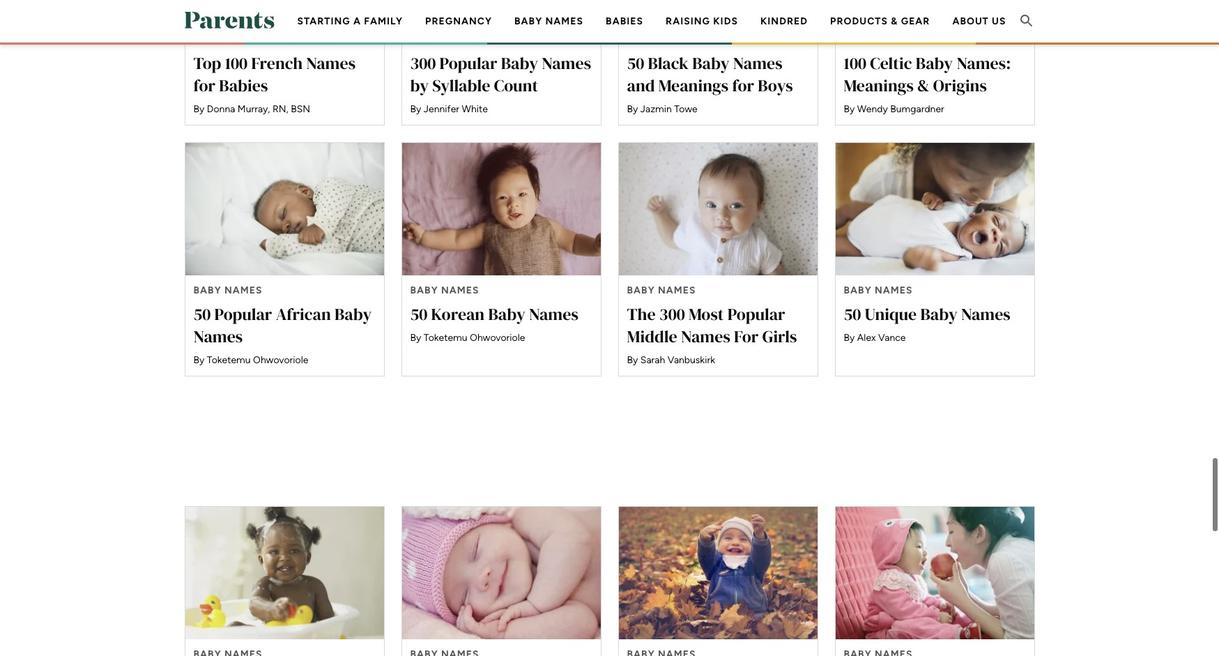 Task type: describe. For each thing, give the bounding box(es) containing it.
kindred
[[761, 15, 808, 27]]

100 celtic baby names: meanings & origins link
[[835, 0, 1035, 126]]

baby for 50 unique baby names
[[921, 303, 958, 326]]

visit parents' homepage image
[[184, 12, 274, 29]]

50 for 50 unique baby names
[[844, 303, 862, 326]]

about
[[953, 15, 990, 27]]

baby inside header navigation
[[515, 15, 543, 27]]

girls
[[763, 325, 798, 348]]

black
[[648, 52, 689, 75]]

gear
[[902, 15, 931, 27]]

boys
[[758, 74, 793, 97]]

baby girl playing in tub with rubber ducks image
[[185, 507, 384, 640]]

family
[[364, 15, 403, 27]]

300 popular baby names by syllable count
[[410, 52, 592, 97]]

50 black baby names and meanings for boys
[[627, 52, 793, 97]]

& inside 100 celtic baby names: meanings & origins
[[918, 74, 930, 97]]

products & gear
[[831, 15, 931, 27]]

starting a family link
[[298, 15, 403, 27]]

names inside 50 unique baby names link
[[962, 303, 1011, 326]]

50 for 50 black baby names and meanings for boys
[[627, 52, 645, 75]]

300 inside the 300 most popular middle names for girls
[[660, 303, 685, 326]]

50 for 50 korean baby names
[[410, 303, 428, 326]]

100 inside top 100 french names for babies
[[225, 52, 248, 75]]

baby girl with blue eyes on a blanket image
[[619, 143, 818, 276]]

names:
[[957, 52, 1012, 75]]

50 popular african baby names link
[[184, 143, 385, 377]]

starting a family
[[298, 15, 403, 27]]

the 300 most popular middle names for girls
[[627, 303, 798, 348]]

celtic
[[871, 52, 913, 75]]

african
[[276, 303, 331, 326]]

starting
[[298, 15, 351, 27]]

& inside header navigation
[[892, 15, 899, 27]]

50 for 50 popular african baby names
[[194, 303, 211, 326]]

300 popular baby names by syllable count link
[[401, 0, 602, 126]]

50 korean baby names
[[410, 303, 579, 326]]

a
[[354, 15, 361, 27]]

kids
[[714, 15, 739, 27]]

french
[[251, 52, 303, 75]]

pregnancy link
[[425, 15, 492, 27]]

the 300 most popular middle names for girls link
[[618, 143, 818, 377]]

and
[[627, 74, 655, 97]]

meanings inside 100 celtic baby names: meanings & origins
[[844, 74, 914, 97]]

names inside 50 popular african baby names
[[194, 325, 243, 348]]

origins
[[934, 74, 988, 97]]

popular for by
[[440, 52, 498, 75]]

names inside 300 popular baby names by syllable count
[[542, 52, 592, 75]]

top 100 french names for babies
[[194, 52, 356, 97]]

100 inside 100 celtic baby names: meanings & origins
[[844, 52, 867, 75]]

a baby smiling into the camera image
[[402, 143, 601, 276]]



Task type: vqa. For each thing, say whether or not it's contained in the screenshot.
the names inside 50 Popular African Baby Names
yes



Task type: locate. For each thing, give the bounding box(es) containing it.
search image
[[1019, 12, 1035, 29]]

1 horizontal spatial &
[[918, 74, 930, 97]]

1 horizontal spatial for
[[733, 74, 755, 97]]

babies left raising
[[606, 15, 644, 27]]

1 100 from the left
[[225, 52, 248, 75]]

2 horizontal spatial popular
[[728, 303, 786, 326]]

1 horizontal spatial 300
[[660, 303, 685, 326]]

50 inside the 50 black baby names and meanings for boys
[[627, 52, 645, 75]]

baby right african
[[335, 303, 372, 326]]

baby inside 100 celtic baby names: meanings & origins
[[916, 52, 954, 75]]

300
[[410, 52, 436, 75], [660, 303, 685, 326]]

meanings right and
[[659, 74, 729, 97]]

50 inside 50 popular african baby names
[[194, 303, 211, 326]]

meanings inside the 50 black baby names and meanings for boys
[[659, 74, 729, 97]]

50 unique baby names link
[[835, 143, 1035, 377]]

names inside the 50 black baby names and meanings for boys
[[734, 52, 783, 75]]

baby right celtic
[[916, 52, 954, 75]]

baby for 100 celtic baby names: meanings & origins
[[916, 52, 954, 75]]

0 horizontal spatial &
[[892, 15, 899, 27]]

raising
[[666, 15, 711, 27]]

& left gear
[[892, 15, 899, 27]]

baby inside the 50 black baby names and meanings for boys
[[693, 52, 730, 75]]

50 popular african baby names
[[194, 303, 372, 348]]

1 horizontal spatial popular
[[440, 52, 498, 75]]

for
[[734, 325, 759, 348]]

popular inside 300 popular baby names by syllable count
[[440, 52, 498, 75]]

baby right black at the right of page
[[693, 52, 730, 75]]

raising kids link
[[666, 15, 739, 27]]

babies inside top 100 french names for babies
[[219, 74, 268, 97]]

0 vertical spatial babies
[[606, 15, 644, 27]]

babies link
[[606, 15, 644, 27]]

popular down pregnancy link
[[440, 52, 498, 75]]

popular left african
[[215, 303, 272, 326]]

babies
[[606, 15, 644, 27], [219, 74, 268, 97]]

names inside top 100 french names for babies
[[306, 52, 356, 75]]

korean
[[431, 303, 485, 326]]

300 inside 300 popular baby names by syllable count
[[410, 52, 436, 75]]

baby for 50 black baby names and meanings for boys
[[693, 52, 730, 75]]

count
[[494, 74, 539, 97]]

100 celtic baby names: meanings & origins
[[844, 52, 1012, 97]]

&
[[892, 15, 899, 27], [918, 74, 930, 97]]

1 vertical spatial babies
[[219, 74, 268, 97]]

100 right top
[[225, 52, 248, 75]]

baby in leaves image
[[619, 507, 818, 640]]

1 meanings from the left
[[659, 74, 729, 97]]

unique
[[865, 303, 917, 326]]

meanings down products & gear link
[[844, 74, 914, 97]]

header navigation
[[286, 0, 1018, 87]]

top 100 french names for babies link
[[184, 0, 385, 126]]

raising kids
[[666, 15, 739, 27]]

popular right most at the right top of the page
[[728, 303, 786, 326]]

0 horizontal spatial popular
[[215, 303, 272, 326]]

babies inside header navigation
[[606, 15, 644, 27]]

1 vertical spatial &
[[918, 74, 930, 97]]

2 100 from the left
[[844, 52, 867, 75]]

2 meanings from the left
[[844, 74, 914, 97]]

products
[[831, 15, 889, 27]]

baby
[[515, 15, 543, 27], [501, 52, 539, 75], [693, 52, 730, 75], [916, 52, 954, 75], [335, 303, 372, 326], [489, 303, 526, 326], [921, 303, 958, 326]]

50 black baby names and meanings for boys link
[[618, 0, 818, 126]]

for inside the 50 black baby names and meanings for boys
[[733, 74, 755, 97]]

for inside top 100 french names for babies
[[194, 74, 216, 97]]

50
[[627, 52, 645, 75], [194, 303, 211, 326], [410, 303, 428, 326], [844, 303, 862, 326]]

& left the origins
[[918, 74, 930, 97]]

0 horizontal spatial 100
[[225, 52, 248, 75]]

baby names
[[515, 15, 584, 27]]

names inside the 300 most popular middle names for girls
[[681, 325, 731, 348]]

0 vertical spatial 300
[[410, 52, 436, 75]]

baby names link
[[515, 15, 584, 27]]

300 right the
[[660, 303, 685, 326]]

1 horizontal spatial 100
[[844, 52, 867, 75]]

middle
[[627, 325, 678, 348]]

baby right korean
[[489, 303, 526, 326]]

baby girl smiles image
[[402, 507, 601, 640]]

about us link
[[953, 15, 1007, 27]]

popular
[[440, 52, 498, 75], [215, 303, 272, 326], [728, 303, 786, 326]]

100 left celtic
[[844, 52, 867, 75]]

for
[[194, 74, 216, 97], [733, 74, 755, 97]]

kindred link
[[761, 15, 808, 27]]

baby inside 300 popular baby names by syllable count
[[501, 52, 539, 75]]

baby for 50 korean baby names
[[489, 303, 526, 326]]

the
[[627, 303, 656, 326]]

2 for from the left
[[733, 74, 755, 97]]

baby down baby names
[[501, 52, 539, 75]]

1 for from the left
[[194, 74, 216, 97]]

0 vertical spatial &
[[892, 15, 899, 27]]

0 horizontal spatial for
[[194, 74, 216, 97]]

about us
[[953, 15, 1007, 27]]

baby right unique in the right top of the page
[[921, 303, 958, 326]]

baby inside 50 popular african baby names
[[335, 303, 372, 326]]

baby girl image
[[836, 507, 1035, 640]]

most
[[689, 303, 724, 326]]

names inside 50 korean baby names link
[[529, 303, 579, 326]]

mother looking at newborn yawning while lying on bed image
[[836, 143, 1035, 276]]

by
[[410, 74, 429, 97]]

syllable
[[433, 74, 491, 97]]

baby for 300 popular baby names by syllable count
[[501, 52, 539, 75]]

0 horizontal spatial babies
[[219, 74, 268, 97]]

us
[[993, 15, 1007, 27]]

0 horizontal spatial meanings
[[659, 74, 729, 97]]

popular inside the 300 most popular middle names for girls
[[728, 303, 786, 326]]

50 unique baby names
[[844, 303, 1011, 326]]

baby sleeping image
[[185, 143, 384, 276]]

popular for names
[[215, 303, 272, 326]]

0 horizontal spatial 300
[[410, 52, 436, 75]]

100
[[225, 52, 248, 75], [844, 52, 867, 75]]

1 horizontal spatial babies
[[606, 15, 644, 27]]

1 vertical spatial 300
[[660, 303, 685, 326]]

popular inside 50 popular african baby names
[[215, 303, 272, 326]]

baby up 300 popular baby names by syllable count
[[515, 15, 543, 27]]

1 horizontal spatial meanings
[[844, 74, 914, 97]]

names
[[546, 15, 584, 27], [306, 52, 356, 75], [542, 52, 592, 75], [734, 52, 783, 75], [529, 303, 579, 326], [962, 303, 1011, 326], [194, 325, 243, 348], [681, 325, 731, 348]]

products & gear link
[[831, 15, 931, 27]]

50 korean baby names link
[[401, 143, 602, 377]]

top
[[194, 52, 221, 75]]

300 down pregnancy
[[410, 52, 436, 75]]

pregnancy
[[425, 15, 492, 27]]

babies down visit parents' homepage image
[[219, 74, 268, 97]]

meanings
[[659, 74, 729, 97], [844, 74, 914, 97]]

names inside header navigation
[[546, 15, 584, 27]]



